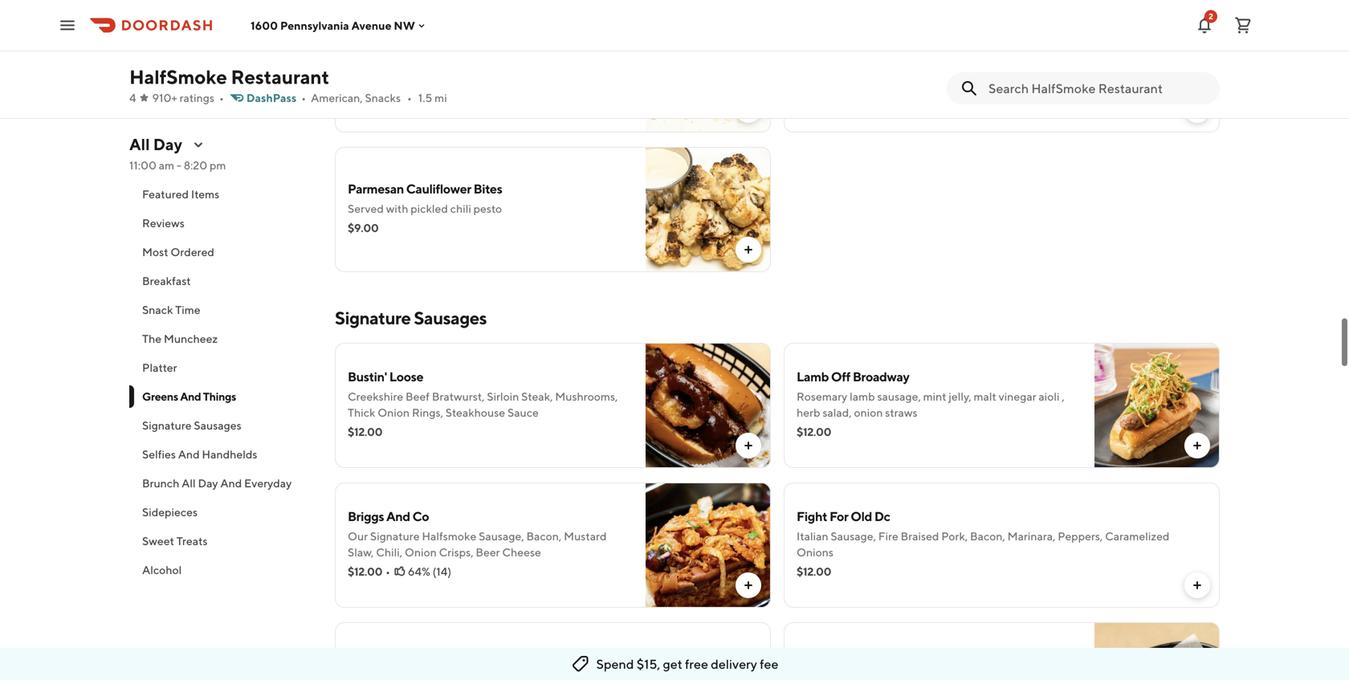 Task type: locate. For each thing, give the bounding box(es) containing it.
handhelds
[[202, 448, 257, 461]]

0 vertical spatial signature sausages
[[335, 308, 487, 328]]

meat,
[[927, 62, 956, 75]]

1 horizontal spatial day
[[198, 477, 218, 490]]

sausage, down old
[[831, 530, 876, 543]]

and down handhelds
[[220, 477, 242, 490]]

1 horizontal spatial sausages
[[414, 308, 487, 328]]

2 vertical spatial signature
[[370, 530, 420, 543]]

$12.00 down herb
[[797, 425, 831, 439]]

2 sausage, from the left
[[831, 530, 876, 543]]

and left things
[[180, 390, 201, 403]]

salad,
[[823, 406, 852, 419]]

add item to cart image
[[742, 243, 755, 256], [742, 439, 755, 452], [1191, 439, 1204, 452], [742, 579, 755, 592]]

910+ ratings •
[[152, 91, 224, 104]]

blue
[[878, 62, 900, 75], [995, 62, 1018, 75]]

open menu image
[[58, 16, 77, 35]]

day down selfies and handhelds
[[198, 477, 218, 490]]

italian
[[797, 530, 829, 543]]

most ordered button
[[129, 238, 316, 267]]

$12.00 down the thick
[[348, 425, 382, 439]]

Item Search search field
[[989, 80, 1207, 97]]

0 vertical spatial sausages
[[414, 308, 487, 328]]

64% (14)
[[408, 565, 451, 578]]

creekshire
[[348, 390, 403, 403]]

briggs and co image
[[646, 483, 771, 608]]

get
[[663, 657, 683, 672]]

signature up bustin'
[[335, 308, 411, 328]]

blue down salad
[[878, 62, 900, 75]]

$12.00 left the 1.5
[[348, 90, 382, 103]]

1.5
[[418, 91, 432, 104]]

2 blue from the left
[[995, 62, 1018, 75]]

the
[[142, 332, 162, 345]]

1600
[[251, 19, 278, 32]]

2 bacon, from the left
[[970, 530, 1005, 543]]

sausage, inside fight for old dc italian sausage, fire braised pork, bacon, marinara, peppers, caramelized onions $12.00
[[831, 530, 876, 543]]

• down restaurant
[[301, 91, 306, 104]]

onion up 64%
[[405, 546, 437, 559]]

$12.00 down onions
[[797, 565, 831, 578]]

parmesan
[[348, 181, 404, 196]]

sidepieces button
[[129, 498, 316, 527]]

blue right bacon,
[[995, 62, 1018, 75]]

lamb off broadway image
[[1095, 343, 1220, 468]]

signature
[[335, 308, 411, 328], [142, 419, 192, 432], [370, 530, 420, 543]]

0 horizontal spatial sausages
[[194, 419, 242, 432]]

braised
[[901, 530, 939, 543]]

avenue
[[352, 19, 392, 32]]

alcohol
[[142, 563, 182, 577]]

old
[[851, 509, 872, 524]]

halfsmoke
[[129, 65, 227, 88]]

day up am
[[153, 135, 182, 154]]

1 vertical spatial all
[[182, 477, 196, 490]]

1 vertical spatial day
[[198, 477, 218, 490]]

pesto
[[474, 202, 502, 215]]

1 sausage, from the left
[[479, 530, 524, 543]]

$12.00 down slaw,
[[348, 565, 382, 578]]

1 vertical spatial signature
[[142, 419, 192, 432]]

alcohol button
[[129, 556, 316, 585]]

sausages inside button
[[194, 419, 242, 432]]

co
[[413, 509, 429, 524]]

and right selfies
[[178, 448, 200, 461]]

sausages down things
[[194, 419, 242, 432]]

crisps,
[[439, 546, 474, 559]]

restaurant
[[231, 65, 329, 88]]

0 horizontal spatial bacon,
[[526, 530, 562, 543]]

signature sausages inside button
[[142, 419, 242, 432]]

• left the 1.5
[[407, 91, 412, 104]]

0 horizontal spatial signature sausages
[[142, 419, 242, 432]]

house
[[797, 41, 833, 57]]

1 blue from the left
[[878, 62, 900, 75]]

bacon, right pork,
[[970, 530, 1005, 543]]

all right brunch
[[182, 477, 196, 490]]

• down chili,
[[386, 565, 390, 578]]

sausage,
[[479, 530, 524, 543], [831, 530, 876, 543]]

halfsmoke
[[422, 530, 477, 543]]

1 horizontal spatial all
[[182, 477, 196, 490]]

pork,
[[942, 530, 968, 543]]

all inside brunch all day and everyday button
[[182, 477, 196, 490]]

all up "11:00"
[[129, 135, 150, 154]]

bacon, up "cheese"
[[526, 530, 562, 543]]

1 vertical spatial sausages
[[194, 419, 242, 432]]

malt
[[974, 390, 997, 403]]

add item to cart image for lamb off broadway
[[1191, 439, 1204, 452]]

salad
[[880, 41, 911, 57]]

signature inside signature sausages button
[[142, 419, 192, 432]]

dashpass •
[[246, 91, 306, 104]]

broadway
[[853, 369, 909, 384]]

signature inside briggs and co our signature halfsmoke sausage, bacon, mustard slaw, chili, onion crisps,  beer cheese
[[370, 530, 420, 543]]

beer
[[476, 546, 500, 559]]

briggs
[[348, 509, 384, 524]]

0 items, open order cart image
[[1234, 16, 1253, 35]]

greens
[[142, 390, 178, 403]]

sausages
[[414, 308, 487, 328], [194, 419, 242, 432]]

all
[[129, 135, 150, 154], [182, 477, 196, 490]]

served
[[348, 202, 384, 215]]

add item to cart image
[[742, 104, 755, 116], [1191, 104, 1204, 116], [1191, 579, 1204, 592]]

1600 pennsylvania avenue nw
[[251, 19, 415, 32]]

signature sausages up loose
[[335, 308, 487, 328]]

steak,
[[521, 390, 553, 403]]

herb
[[797, 406, 820, 419]]

delivery
[[711, 657, 757, 672]]

(14)
[[433, 565, 451, 578]]

1 bacon, from the left
[[526, 530, 562, 543]]

platter
[[142, 361, 177, 374]]

pennsylvania
[[280, 19, 349, 32]]

1 horizontal spatial signature sausages
[[335, 308, 487, 328]]

menus image
[[192, 138, 205, 151]]

most ordered
[[142, 245, 214, 259]]

wedge
[[836, 41, 878, 57]]

muncheez
[[164, 332, 218, 345]]

all day
[[129, 135, 182, 154]]

$12.00 inside lamb off broadway rosemary lamb sausage, mint jelly, malt vinegar aioli , herb salad, onion straws $12.00
[[797, 425, 831, 439]]

1 horizontal spatial bacon,
[[970, 530, 1005, 543]]

everyday
[[244, 477, 292, 490]]

signature up chili,
[[370, 530, 420, 543]]

0 vertical spatial all
[[129, 135, 150, 154]]

0 horizontal spatial blue
[[878, 62, 900, 75]]

brunch all day and everyday
[[142, 477, 292, 490]]

sausages up loose
[[414, 308, 487, 328]]

onion
[[854, 406, 883, 419]]

and left co
[[386, 509, 410, 524]]

reviews
[[142, 216, 185, 230]]

•
[[219, 91, 224, 104], [301, 91, 306, 104], [407, 91, 412, 104], [386, 565, 390, 578]]

sausage, up beer
[[479, 530, 524, 543]]

sweet
[[142, 535, 174, 548]]

and inside briggs and co our signature halfsmoke sausage, bacon, mustard slaw, chili, onion crisps,  beer cheese
[[386, 509, 410, 524]]

0 vertical spatial day
[[153, 135, 182, 154]]

parmesan cauliflower bites served with pickled chili pesto $9.00
[[348, 181, 502, 235]]

sausage,
[[877, 390, 921, 403]]

1 vertical spatial onion
[[405, 546, 437, 559]]

pickled
[[411, 202, 448, 215]]

signature sausages
[[335, 308, 487, 328], [142, 419, 242, 432]]

signature sausages down greens and things
[[142, 419, 242, 432]]

snack
[[142, 303, 173, 316]]

sidepieces
[[142, 506, 198, 519]]

0 horizontal spatial sausage,
[[479, 530, 524, 543]]

lamb
[[797, 369, 829, 384]]

signature down greens
[[142, 419, 192, 432]]

1 vertical spatial signature sausages
[[142, 419, 242, 432]]

$9.00
[[348, 221, 379, 235]]

brunch all day and everyday button
[[129, 469, 316, 498]]

onion inside briggs and co our signature halfsmoke sausage, bacon, mustard slaw, chili, onion crisps,  beer cheese
[[405, 546, 437, 559]]

caesar salad image
[[646, 7, 771, 133]]

dressing
[[1059, 62, 1101, 75]]

loose
[[389, 369, 423, 384]]

bustin' loose image
[[646, 343, 771, 468]]

11:00 am - 8:20 pm
[[129, 159, 226, 172]]

american, snacks • 1.5 mi
[[311, 91, 447, 104]]

u st. hipster image
[[1095, 622, 1220, 680]]

0 vertical spatial onion
[[378, 406, 410, 419]]

sausage, inside briggs and co our signature halfsmoke sausage, bacon, mustard slaw, chili, onion crisps,  beer cheese
[[479, 530, 524, 543]]

$12.00 inside bustin' loose creekshire beef bratwurst, sirloin steak, mushrooms, thick onion rings, steakhouse sauce $12.00
[[348, 425, 382, 439]]

1 horizontal spatial blue
[[995, 62, 1018, 75]]

onion down creekshire
[[378, 406, 410, 419]]

1 horizontal spatial sausage,
[[831, 530, 876, 543]]



Task type: vqa. For each thing, say whether or not it's contained in the screenshot.
am
yes



Task type: describe. For each thing, give the bounding box(es) containing it.
ordered
[[171, 245, 214, 259]]

our
[[348, 530, 368, 543]]

• down halfsmoke restaurant
[[219, 91, 224, 104]]

$15,
[[637, 657, 660, 672]]

add item to cart image for $12.00
[[742, 104, 755, 116]]

lamb off broadway rosemary lamb sausage, mint jelly, malt vinegar aioli , herb salad, onion straws $12.00
[[797, 369, 1065, 439]]

with
[[386, 202, 408, 215]]

fight
[[797, 509, 827, 524]]

chili
[[450, 202, 471, 215]]

off
[[831, 369, 851, 384]]

day inside button
[[198, 477, 218, 490]]

featured items button
[[129, 180, 316, 209]]

selfies and handhelds button
[[129, 440, 316, 469]]

u
[[797, 649, 806, 664]]

lamb
[[850, 390, 875, 403]]

marinara,
[[1008, 530, 1056, 543]]

bites
[[474, 181, 502, 196]]

signature sausages button
[[129, 411, 316, 440]]

0 vertical spatial signature
[[335, 308, 411, 328]]

sauce
[[508, 406, 539, 419]]

mi
[[435, 91, 447, 104]]

treats
[[176, 535, 208, 548]]

cauliflower
[[406, 181, 471, 196]]

beef
[[406, 390, 430, 403]]

selfies
[[142, 448, 176, 461]]

cheese
[[1020, 62, 1056, 75]]

u st. hipster
[[797, 649, 868, 664]]

selfies and handhelds
[[142, 448, 257, 461]]

cheese
[[502, 546, 541, 559]]

crab
[[903, 62, 925, 75]]

,
[[1062, 390, 1065, 403]]

mustard
[[564, 530, 607, 543]]

st.
[[809, 649, 824, 664]]

onion inside bustin' loose creekshire beef bratwurst, sirloin steak, mushrooms, thick onion rings, steakhouse sauce $12.00
[[378, 406, 410, 419]]

and for briggs
[[386, 509, 410, 524]]

sweet treats button
[[129, 527, 316, 556]]

most
[[142, 245, 168, 259]]

parmesan cauliflower bites image
[[646, 147, 771, 272]]

0 horizontal spatial all
[[129, 135, 150, 154]]

4
[[129, 91, 136, 104]]

featured items
[[142, 188, 219, 201]]

11:00
[[129, 159, 157, 172]]

for
[[830, 509, 849, 524]]

caramelized
[[1105, 530, 1170, 543]]

and for selfies
[[178, 448, 200, 461]]

straws
[[885, 406, 918, 419]]

peppers,
[[1058, 530, 1103, 543]]

snack time
[[142, 303, 200, 316]]

the muncheez
[[142, 332, 218, 345]]

add item to cart image for parmesan cauliflower bites
[[742, 243, 755, 256]]

time
[[175, 303, 200, 316]]

items
[[191, 188, 219, 201]]

briggs and co our signature halfsmoke sausage, bacon, mustard slaw, chili, onion crisps,  beer cheese
[[348, 509, 607, 559]]

notification bell image
[[1195, 16, 1214, 35]]

things
[[203, 390, 236, 403]]

iceberg
[[797, 62, 836, 75]]

fire
[[878, 530, 899, 543]]

$12.00 inside fight for old dc italian sausage, fire braised pork, bacon, marinara, peppers, caramelized onions $12.00
[[797, 565, 831, 578]]

wedge,
[[838, 62, 875, 75]]

bacon, inside fight for old dc italian sausage, fire braised pork, bacon, marinara, peppers, caramelized onions $12.00
[[970, 530, 1005, 543]]

bustin'
[[348, 369, 387, 384]]

american,
[[311, 91, 363, 104]]

bacon, inside briggs and co our signature halfsmoke sausage, bacon, mustard slaw, chili, onion crisps,  beer cheese
[[526, 530, 562, 543]]

the muncheez button
[[129, 324, 316, 353]]

jelly,
[[949, 390, 972, 403]]

greens and things
[[142, 390, 236, 403]]

1600 pennsylvania avenue nw button
[[251, 19, 428, 32]]

breakfast
[[142, 274, 191, 288]]

platter button
[[129, 353, 316, 382]]

snack time button
[[129, 296, 316, 324]]

rosemary
[[797, 390, 848, 403]]

and for greens
[[180, 390, 201, 403]]

add item to cart image for house wedge salad
[[1191, 104, 1204, 116]]

free
[[685, 657, 708, 672]]

add item to cart image for briggs and co
[[742, 579, 755, 592]]

64%
[[408, 565, 430, 578]]

-
[[177, 159, 181, 172]]

bacon,
[[958, 62, 993, 75]]

slaw,
[[348, 546, 374, 559]]

sweet treats
[[142, 535, 208, 548]]

hipster
[[826, 649, 868, 664]]

0 horizontal spatial day
[[153, 135, 182, 154]]

add item to cart image for bustin' loose
[[742, 439, 755, 452]]

spend
[[596, 657, 634, 672]]

chili,
[[376, 546, 402, 559]]

am
[[159, 159, 174, 172]]

ratings
[[180, 91, 214, 104]]

910+
[[152, 91, 177, 104]]



